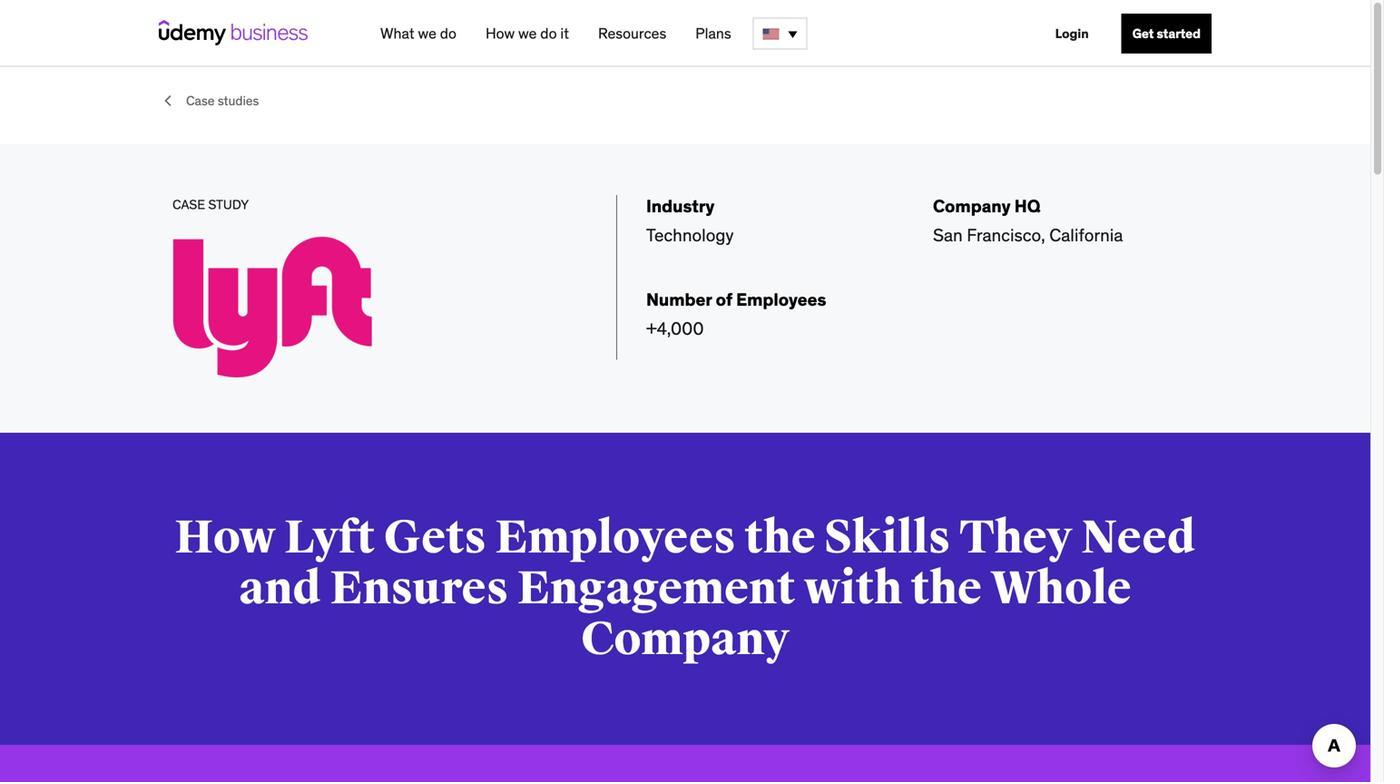 Task type: locate. For each thing, give the bounding box(es) containing it.
case left study
[[173, 197, 205, 213]]

1 vertical spatial case
[[173, 197, 205, 213]]

what we do button
[[373, 17, 464, 50]]

how inside how lyft gets employees the skills they need and ensures engagement with the whole company
[[175, 510, 276, 567]]

what we do
[[380, 24, 457, 43]]

0 vertical spatial how
[[486, 24, 515, 43]]

with
[[805, 561, 903, 617]]

0 horizontal spatial employees
[[495, 510, 736, 567]]

we
[[418, 24, 437, 43], [519, 24, 537, 43]]

2 do from the left
[[541, 24, 557, 43]]

do left it
[[541, 24, 557, 43]]

how for how we do it
[[486, 24, 515, 43]]

1 horizontal spatial do
[[541, 24, 557, 43]]

company hq san francisco, california
[[933, 195, 1124, 246]]

1 vertical spatial company
[[581, 612, 790, 668]]

employees
[[736, 289, 827, 310], [495, 510, 736, 567]]

how lyft gets employees the skills they need and ensures engagement with the whole company
[[175, 510, 1196, 668]]

case studies
[[186, 93, 259, 109]]

and
[[239, 561, 321, 617]]

engagement
[[518, 561, 796, 617]]

udemy business image
[[159, 20, 308, 45]]

company
[[933, 195, 1011, 217], [581, 612, 790, 668]]

technology
[[647, 224, 734, 246]]

resources button
[[591, 17, 674, 50]]

do for how we do it
[[541, 24, 557, 43]]

we left it
[[519, 24, 537, 43]]

0 horizontal spatial company
[[581, 612, 790, 668]]

plans button
[[689, 17, 739, 50]]

1 horizontal spatial we
[[519, 24, 537, 43]]

1 we from the left
[[418, 24, 437, 43]]

case for case study
[[173, 197, 205, 213]]

do right the what
[[440, 24, 457, 43]]

company inside company hq san francisco, california
[[933, 195, 1011, 217]]

0 horizontal spatial how
[[175, 510, 276, 567]]

1 vertical spatial employees
[[495, 510, 736, 567]]

do
[[440, 24, 457, 43], [541, 24, 557, 43]]

how we do it
[[486, 24, 569, 43]]

started
[[1157, 25, 1201, 42]]

ensures
[[330, 561, 509, 617]]

company inside how lyft gets employees the skills they need and ensures engagement with the whole company
[[581, 612, 790, 668]]

0 horizontal spatial do
[[440, 24, 457, 43]]

0 vertical spatial employees
[[736, 289, 827, 310]]

the
[[745, 510, 816, 567], [911, 561, 982, 617]]

how
[[486, 24, 515, 43], [175, 510, 276, 567]]

2 we from the left
[[519, 24, 537, 43]]

0 horizontal spatial we
[[418, 24, 437, 43]]

case
[[186, 93, 215, 109], [173, 197, 205, 213]]

industry
[[647, 195, 715, 217]]

1 do from the left
[[440, 24, 457, 43]]

1 horizontal spatial employees
[[736, 289, 827, 310]]

resources
[[598, 24, 667, 43]]

1 horizontal spatial how
[[486, 24, 515, 43]]

0 vertical spatial case
[[186, 93, 215, 109]]

need
[[1082, 510, 1196, 567]]

california
[[1050, 224, 1124, 246]]

0 vertical spatial company
[[933, 195, 1011, 217]]

case studies link
[[186, 93, 259, 109]]

how inside popup button
[[486, 24, 515, 43]]

1 horizontal spatial company
[[933, 195, 1011, 217]]

francisco,
[[967, 224, 1046, 246]]

case left studies
[[186, 93, 215, 109]]

skills
[[825, 510, 951, 567]]

studies
[[218, 93, 259, 109]]

employees inside how lyft gets employees the skills they need and ensures engagement with the whole company
[[495, 510, 736, 567]]

1 vertical spatial how
[[175, 510, 276, 567]]

we right the what
[[418, 24, 437, 43]]



Task type: describe. For each thing, give the bounding box(es) containing it.
study
[[208, 197, 249, 213]]

plans
[[696, 24, 732, 43]]

1 horizontal spatial the
[[911, 561, 982, 617]]

number
[[647, 289, 712, 310]]

0 horizontal spatial the
[[745, 510, 816, 567]]

what
[[380, 24, 415, 43]]

industry technology
[[647, 195, 734, 246]]

we for how
[[519, 24, 537, 43]]

menu navigation
[[366, 0, 1212, 67]]

how for how lyft gets employees the skills they need and ensures engagement with the whole company
[[175, 510, 276, 567]]

login
[[1056, 25, 1089, 42]]

+4,000
[[647, 318, 704, 339]]

employees inside number of employees +4,000
[[736, 289, 827, 310]]

hq
[[1015, 195, 1041, 217]]

gets
[[384, 510, 487, 567]]

of
[[716, 289, 733, 310]]

san
[[933, 224, 963, 246]]

login button
[[1045, 14, 1100, 54]]

how we do it button
[[478, 17, 577, 50]]

get started link
[[1122, 14, 1212, 54]]

lyft
[[285, 510, 375, 567]]

number of employees +4,000
[[647, 289, 827, 339]]

case for case studies
[[186, 93, 215, 109]]

they
[[960, 510, 1073, 567]]

do for what we do
[[440, 24, 457, 43]]

get
[[1133, 25, 1154, 42]]

it
[[561, 24, 569, 43]]

case study
[[173, 197, 249, 213]]

whole
[[991, 561, 1132, 617]]

we for what
[[418, 24, 437, 43]]

get started
[[1133, 25, 1201, 42]]



Task type: vqa. For each thing, say whether or not it's contained in the screenshot.
our
no



